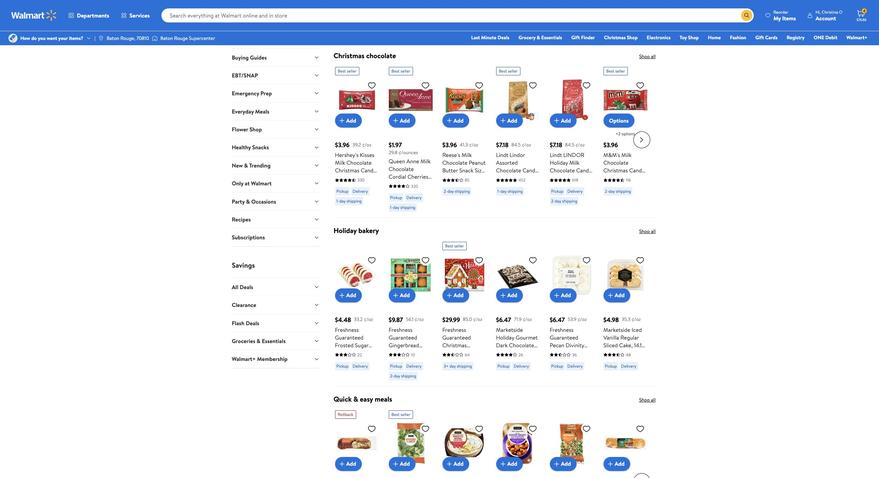 Task type: vqa. For each thing, say whether or not it's contained in the screenshot.
COLD,
no



Task type: describe. For each thing, give the bounding box(es) containing it.
shop right toy
[[688, 34, 699, 41]]

chocolate inside $7.18 84.5 ¢/oz lindt lindor assorted chocolate candy truffles, 8.5 oz. bag
[[496, 167, 521, 174]]

all deals
[[232, 284, 253, 291]]

cleanup
[[603, 7, 620, 14]]

pickup for marketside iced vanilla regular sliced cake, 14.1 oz, 8 count
[[605, 363, 617, 369]]

shop all for christmas chocolate
[[639, 53, 656, 60]]

& right serving on the right of the page
[[556, 7, 559, 14]]

add for reese's milk chocolate peanut butter snack size trees christmas candy, bag 9.6 oz image
[[454, 117, 464, 125]]

essentials for grocery & essentials
[[541, 34, 562, 41]]

hershey's kisses milk chocolate christmas candy, bag 10.1 oz image
[[335, 78, 379, 122]]

330
[[357, 177, 365, 183]]

33.2
[[354, 316, 363, 323]]

$7.18 for lindor
[[550, 141, 562, 150]]

hershey's
[[335, 151, 359, 159]]

35.3 inside $29.99 85.0 ¢/oz freshness guaranteed christmas gingerbread house kit, 35.3 oz, 1 count
[[469, 357, 479, 365]]

items?
[[69, 35, 83, 42]]

marketside southwest chopped salad kit, 10.3 oz bag, fresh image
[[550, 422, 594, 466]]

buying guides button
[[232, 48, 320, 66]]

only
[[232, 180, 243, 188]]

product group containing $29.99
[[442, 239, 486, 383]]

reorder
[[774, 9, 789, 15]]

shipping down pieces
[[400, 204, 415, 210]]

debit
[[826, 34, 838, 41]]

your
[[58, 35, 68, 42]]

shop down electronics link on the right top of the page
[[639, 53, 650, 60]]

oz inside $6.47 53.9 ¢/oz freshness guaranteed pecan divinity candy, 12 oz
[[574, 349, 579, 357]]

& for new & trending
[[244, 162, 248, 169]]

shipping down 618
[[562, 198, 577, 204]]

delivery for freshness guaranteed gingerbread ornament cookie kit, 17.6 oz, 16 count
[[406, 363, 422, 369]]

add for freshness guaranteed christmas gingerbread house kit, 35.3 oz, 1 count image at bottom
[[454, 292, 464, 300]]

freshness for $29.99
[[442, 326, 466, 334]]

add button for freshness guaranteed pecan divinity candy, 12 oz image
[[550, 289, 577, 303]]

add button for the lindt lindor assorted chocolate candy truffles, 8.5 oz. bag image
[[496, 114, 523, 128]]

flower shop button
[[232, 120, 320, 138]]

milk inside $3.96 m&m's milk chocolate christmas candy - 10 oz bag
[[622, 151, 632, 159]]

single-use prep, serving & storage items make cleanup easy.
[[505, 7, 631, 14]]

walmart
[[251, 180, 272, 188]]

storage
[[561, 7, 577, 14]]

peppermint
[[496, 349, 525, 357]]

count inside $6.47 71.9 ¢/oz marketside holiday gourmet dark chocolate peppermint candy bark, 9 oz, 9 count
[[501, 365, 516, 373]]

rouge,
[[120, 35, 135, 42]]

shop all link for christmas chocolate
[[639, 53, 656, 60]]

delivery down 330
[[353, 189, 368, 194]]

add to cart image for freshness guaranteed christmas gingerbread house kit, 35.3 oz, 1 count image at bottom
[[445, 292, 454, 300]]

flower
[[232, 126, 248, 133]]

add for hershey's kisses milk chocolate christmas candy, bag 10.1 oz image
[[346, 117, 356, 125]]

product group containing $1.97
[[389, 64, 433, 215]]

13.5
[[357, 349, 366, 357]]

delivery down 320
[[406, 195, 422, 201]]

$6.47 for freshness guaranteed pecan divinity candy, 12 oz
[[550, 316, 565, 325]]

gift finder
[[571, 34, 595, 41]]

shop up add to favorites list, marketside italian hero sub sandwich, full, 14oz, 1 count (fresh) image
[[639, 397, 650, 404]]

$3.96 for $3.96 41.3 ¢/oz reese's milk chocolate peanut butter snack size trees christmas candy, bag 9.6 oz
[[442, 141, 457, 150]]

36
[[572, 352, 577, 358]]

grocery & essentials
[[519, 34, 562, 41]]

add to favorites list, freshness guaranteed apple butter recipe topped with real apples fresh seasoned pork loin filet, 1.0-2.5 lb, 20g of protein per serving, 4oz per serving image
[[368, 425, 376, 434]]

oz, inside $6.47 71.9 ¢/oz marketside holiday gourmet dark chocolate peppermint candy bark, 9 oz, 9 count
[[531, 357, 538, 365]]

9.6
[[471, 182, 478, 190]]

milk inside $3.96 41.3 ¢/oz reese's milk chocolate peanut butter snack size trees christmas candy, bag 9.6 oz
[[462, 151, 472, 159]]

all for christmas chocolate
[[651, 53, 656, 60]]

add to cart image for reese's milk chocolate peanut butter snack size trees christmas candy, bag 9.6 oz image
[[445, 117, 454, 125]]

add button for marketside italian hero sub sandwich, full, 14oz, 1 count (fresh) image
[[604, 458, 630, 472]]

all for quick & easy meals
[[651, 397, 656, 404]]

freshness guaranteed pecan divinity candy, 12 oz image
[[550, 253, 594, 297]]

walmart image
[[11, 10, 57, 21]]

$1.97 29.8 ¢/ounces queen anne milk chocolate cordial cherries, 6.6 oz box, 10 pieces
[[389, 141, 431, 196]]

christmas inside $3.96 39.2 ¢/oz hershey's kisses milk chocolate christmas candy, bag 10.1 oz
[[335, 167, 359, 174]]

guides
[[250, 54, 267, 61]]

last
[[471, 34, 480, 41]]

candy, inside $3.96 41.3 ¢/oz reese's milk chocolate peanut butter snack size trees christmas candy, bag 9.6 oz
[[442, 182, 459, 190]]

clearance
[[232, 302, 256, 309]]

cake,
[[619, 342, 633, 349]]

with
[[406, 7, 415, 14]]

 image for baton rouge supercenter
[[152, 35, 158, 42]]

search icon image
[[744, 13, 750, 18]]

buying
[[232, 54, 249, 61]]

minute
[[481, 34, 497, 41]]

$3.96 for $3.96 39.2 ¢/oz hershey's kisses milk chocolate christmas candy, bag 10.1 oz
[[335, 141, 350, 150]]

do
[[31, 35, 37, 42]]

trees
[[442, 174, 455, 182]]

all
[[232, 284, 238, 291]]

candy, inside $3.96 39.2 ¢/oz hershey's kisses milk chocolate christmas candy, bag 10.1 oz
[[361, 167, 377, 174]]

trending
[[249, 162, 271, 169]]

add button for the marketside southwest chopped salad kit, 10.3 oz bag, fresh "image" at bottom
[[550, 458, 577, 472]]

¢/oz for $4.48 33.2 ¢/oz freshness guaranteed frosted sugar cookies, 13.5 oz, 10 count
[[364, 316, 373, 323]]

toy shop link
[[677, 34, 702, 41]]

holiday bakery
[[334, 226, 379, 235]]

$7.18 for lindor
[[496, 141, 509, 150]]

assorted
[[496, 159, 518, 167]]

41.3
[[460, 141, 468, 148]]

$3.96 39.2 ¢/oz hershey's kisses milk chocolate christmas candy, bag 10.1 oz
[[335, 141, 377, 182]]

chocolate inside the $1.97 29.8 ¢/ounces queen anne milk chocolate cordial cherries, 6.6 oz box, 10 pieces
[[389, 165, 414, 173]]

shops
[[261, 31, 279, 40]]

vanilla
[[604, 334, 619, 342]]

host
[[395, 7, 405, 14]]

last minute deals
[[471, 34, 509, 41]]

party & occasions button
[[232, 193, 320, 211]]

ebt/snap
[[232, 72, 258, 79]]

1 the from the left
[[387, 7, 394, 14]]

marketside for $6.47
[[496, 326, 523, 334]]

3+
[[444, 363, 449, 369]]

¢/oz for $4.98 35.3 ¢/oz marketside iced vanilla regular sliced cake, 14.1 oz, 8 count
[[632, 316, 641, 323]]

oz inside $3.96 m&m's milk chocolate christmas candy - 10 oz bag
[[614, 174, 619, 182]]

shop now for all
[[345, 28, 366, 35]]

add to favorites list, lindt lindor holiday milk chocolate candy truffles, 8.5 oz. bag image
[[582, 81, 591, 90]]

shop left 'electronics'
[[627, 34, 638, 41]]

84.5 for lindor
[[511, 141, 521, 148]]

shop all link for holiday bakery
[[639, 228, 656, 235]]

walmart+ for walmart+ membership
[[232, 356, 256, 363]]

add to cart image for freshness guaranteed frosted sugar cookies, 13.5 oz, 10 count image
[[338, 292, 346, 300]]

groceries
[[232, 338, 255, 345]]

essentials for groceries & essentials
[[262, 338, 286, 345]]

grocery & essentials link
[[515, 34, 565, 41]]

add to favorites list, m&m's milk chocolate christmas candy - 10 oz bag image
[[636, 81, 645, 90]]

holiday inside $7.18 84.5 ¢/oz lindt lindor holiday milk chocolate candy truffles, 8.5 oz. bag
[[550, 159, 568, 167]]

¢/ounces
[[399, 149, 418, 156]]

toy
[[680, 34, 687, 41]]

lindor
[[563, 151, 584, 159]]

subscriptions
[[232, 234, 265, 242]]

shipping down 17.6
[[401, 373, 416, 379]]

pickup for lindt lindor holiday milk chocolate candy truffles, 8.5 oz. bag
[[551, 189, 563, 194]]

shipping down 64
[[457, 363, 472, 369]]

flash deals button
[[232, 314, 320, 332]]

$76.86
[[857, 17, 867, 22]]

christmas inside $29.99 85.0 ¢/oz freshness guaranteed christmas gingerbread house kit, 35.3 oz, 1 count
[[442, 342, 467, 349]]

2 the from the left
[[416, 7, 423, 14]]

14.1
[[634, 342, 642, 349]]

snack
[[459, 167, 474, 174]]

10 inside the $1.97 29.8 ¢/ounces queen anne milk chocolate cordial cherries, 6.6 oz box, 10 pieces
[[416, 181, 421, 188]]

easy
[[360, 395, 373, 404]]

milk inside $3.96 39.2 ¢/oz hershey's kisses milk chocolate christmas candy, bag 10.1 oz
[[335, 159, 345, 167]]

shipping down 116
[[616, 189, 631, 194]]

freshness guaranteed gingerbread ornament cookie kit, 17.6 oz, 16 count image
[[389, 253, 433, 297]]

2 horizontal spatial 1-day shipping
[[498, 189, 523, 194]]

add for marketside packaged mashed potatoes tray, 24oz (refrigerated) image
[[454, 461, 464, 468]]

freshness guaranteed frosted sugar cookies, 13.5 oz, 10 count image
[[335, 253, 379, 297]]

seller for freshness guaranteed christmas gingerbread house kit, 35.3 oz, 1 count
[[454, 243, 464, 249]]

chocolate inside $3.96 m&m's milk chocolate christmas candy - 10 oz bag
[[604, 159, 629, 167]]

christmas chocolate
[[334, 51, 396, 60]]

now for you
[[357, 28, 366, 35]]

services button
[[115, 7, 156, 24]]

add to favorites list, marketside grilled chicken breast with asian inspired sweet & tangy sauce, 16 oz image
[[529, 425, 537, 434]]

ornament
[[389, 349, 414, 357]]

add for marketside italian hero sub sandwich, full, 14oz, 1 count (fresh) image
[[615, 461, 625, 468]]

lindor
[[510, 151, 525, 159]]

add button for the marketside grilled chicken breast with asian inspired sweet & tangy sauce, 16 oz image
[[496, 458, 523, 472]]

oz, inside $4.48 33.2 ¢/oz freshness guaranteed frosted sugar cookies, 13.5 oz, 10 count
[[367, 349, 374, 357]]

broccoli florets, 12 oz image
[[389, 422, 433, 466]]

items
[[782, 14, 796, 22]]

add for freshness guaranteed gingerbread ornament cookie kit, 17.6 oz, 16 count image
[[400, 292, 410, 300]]

oz, for $9.87
[[408, 357, 415, 365]]

¢/oz for $6.47 71.9 ¢/oz marketside holiday gourmet dark chocolate peppermint candy bark, 9 oz, 9 count
[[523, 316, 532, 323]]

$3.96 for $3.96 m&m's milk chocolate christmas candy - 10 oz bag
[[604, 141, 618, 150]]

oz. inside $7.18 84.5 ¢/oz lindt lindor assorted chocolate candy truffles, 8.5 oz. bag
[[526, 174, 532, 182]]

options
[[609, 117, 629, 125]]

marketside for $4.98
[[604, 326, 630, 334]]

delivery for freshness guaranteed frosted sugar cookies, 13.5 oz, 10 count
[[353, 363, 368, 369]]

shipping down 330
[[347, 198, 362, 204]]

1 horizontal spatial 9
[[527, 357, 530, 365]]

cordial
[[389, 173, 406, 181]]

milk inside $7.18 84.5 ¢/oz lindt lindor holiday milk chocolate candy truffles, 8.5 oz. bag
[[569, 159, 580, 167]]

seller up broccoli florets, 12 oz image
[[401, 412, 410, 418]]

add for 'queen anne milk chocolate cordial cherries, 6.6 oz box, 10 pieces' image
[[400, 117, 410, 125]]

12
[[568, 349, 573, 357]]

list item containing single-use prep, serving & storage items make cleanup easy.
[[495, 0, 660, 43]]

deals for flash deals
[[246, 320, 259, 327]]

pickup for marketside holiday gourmet dark chocolate peppermint candy bark, 9 oz, 9 count
[[498, 363, 510, 369]]

2-day shipping down '85'
[[444, 189, 470, 194]]

& for party & occasions
[[246, 198, 250, 206]]

list item containing get all you need to be the host with the most.
[[329, 0, 495, 43]]

baton rouge, 70810
[[107, 35, 149, 42]]

26
[[519, 352, 523, 358]]

gingerbread inside the $9.87 56.1 ¢/oz freshness guaranteed gingerbread ornament cookie kit, 17.6 oz, 16 count
[[389, 342, 419, 349]]

healthy
[[232, 144, 251, 151]]

hi, christina o account
[[816, 9, 843, 22]]

ebt/snap button
[[232, 66, 320, 84]]

at
[[245, 180, 250, 188]]

sugar
[[355, 342, 369, 349]]

1- for $3.96
[[336, 198, 339, 204]]

chocolate inside $6.47 71.9 ¢/oz marketside holiday gourmet dark chocolate peppermint candy bark, 9 oz, 9 count
[[509, 342, 534, 349]]

one debit link
[[811, 34, 841, 41]]

anne
[[407, 157, 419, 165]]

emergency prep button
[[232, 84, 320, 102]]

$3.96 m&m's milk chocolate christmas candy - 10 oz bag
[[604, 141, 645, 182]]

grocery
[[519, 34, 536, 41]]

oz, for $29.99
[[442, 365, 449, 373]]

29.8
[[389, 149, 398, 156]]

2-day shipping down 116
[[605, 189, 631, 194]]

lindt lindor assorted chocolate candy truffles, 8.5 oz. bag image
[[496, 78, 540, 122]]

you for need
[[354, 7, 362, 14]]

add to cart image for freshness guaranteed pecan divinity candy, 12 oz image
[[553, 292, 561, 300]]

add button for freshness guaranteed gingerbread ornament cookie kit, 17.6 oz, 16 count image
[[389, 289, 416, 303]]

bag inside $7.18 84.5 ¢/oz lindt lindor assorted chocolate candy truffles, 8.5 oz. bag
[[496, 182, 505, 190]]

everyday
[[232, 108, 254, 115]]

freshness guaranteed apple butter recipe topped with real apples fresh seasoned pork loin filet, 1.0-2.5 lb, 20g of protein per serving, 4oz per serving image
[[335, 422, 379, 466]]

pickup for freshness guaranteed gingerbread ornament cookie kit, 17.6 oz, 16 count
[[390, 363, 402, 369]]

delivery for marketside iced vanilla regular sliced cake, 14.1 oz, 8 count
[[621, 363, 637, 369]]

delivery for lindt lindor holiday milk chocolate candy truffles, 8.5 oz. bag
[[568, 189, 583, 194]]

only at walmart button
[[232, 175, 320, 193]]

add to favorites list, freshness guaranteed frosted sugar cookies, 13.5 oz, 10 count image
[[368, 256, 376, 265]]

baton for baton rouge supercenter
[[160, 35, 173, 42]]

add to cart image for "lindt lindor holiday milk chocolate candy truffles, 8.5 oz. bag" image
[[553, 117, 561, 125]]

1-day shipping for $1.97
[[390, 204, 415, 210]]

seller for queen anne milk chocolate cordial cherries, 6.6 oz box, 10 pieces
[[401, 68, 410, 74]]

baton rouge supercenter
[[160, 35, 215, 42]]

cherries,
[[408, 173, 430, 181]]

85
[[465, 177, 470, 183]]

add to favorites list, broccoli florets, 12 oz image
[[421, 425, 430, 434]]

truffles, inside $7.18 84.5 ¢/oz lindt lindor holiday milk chocolate candy truffles, 8.5 oz. bag
[[550, 174, 569, 182]]

candy, inside $6.47 53.9 ¢/oz freshness guaranteed pecan divinity candy, 12 oz
[[550, 349, 567, 357]]

shipping down '85'
[[455, 189, 470, 194]]

¢/oz for $7.18 84.5 ¢/oz lindt lindor holiday milk chocolate candy truffles, 8.5 oz. bag
[[576, 141, 585, 148]]

kit, for $29.99
[[459, 357, 467, 365]]

best seller for queen anne milk chocolate cordial cherries, 6.6 oz box, 10 pieces
[[392, 68, 410, 74]]

add for "lindt lindor holiday milk chocolate candy truffles, 8.5 oz. bag" image
[[561, 117, 571, 125]]

shop all link for quick & easy meals
[[639, 397, 656, 404]]

add for the marketside southwest chopped salad kit, 10.3 oz bag, fresh "image" at bottom
[[561, 461, 571, 468]]

10 inside $3.96 m&m's milk chocolate christmas candy - 10 oz bag
[[607, 174, 612, 182]]

milk inside the $1.97 29.8 ¢/ounces queen anne milk chocolate cordial cherries, 6.6 oz box, 10 pieces
[[421, 157, 431, 165]]

next slide for product carousel list image for christmas chocolate
[[633, 132, 650, 149]]

add to favorites list, lindt lindor assorted chocolate candy truffles, 8.5 oz. bag image
[[529, 81, 537, 90]]

sliced
[[604, 342, 618, 349]]

all for holiday bakery
[[651, 228, 656, 235]]

2 horizontal spatial 1-
[[498, 189, 501, 194]]

departments button
[[62, 7, 115, 24]]

8.5 inside $7.18 84.5 ¢/oz lindt lindor holiday milk chocolate candy truffles, 8.5 oz. bag
[[571, 174, 578, 182]]

candy inside $7.18 84.5 ¢/oz lindt lindor holiday milk chocolate candy truffles, 8.5 oz. bag
[[576, 167, 592, 174]]

shop inside dropdown button
[[250, 126, 262, 133]]

get
[[339, 7, 347, 14]]



Task type: locate. For each thing, give the bounding box(es) containing it.
freshness inside $6.47 53.9 ¢/oz freshness guaranteed pecan divinity candy, 12 oz
[[550, 326, 574, 334]]

1 $6.47 from the left
[[496, 316, 511, 325]]

1 horizontal spatial 35.3
[[622, 316, 631, 323]]

next slide for product carousel list image for quick & easy meals
[[633, 474, 650, 479]]

gift left cards
[[756, 34, 764, 41]]

guaranteed
[[335, 334, 364, 342], [389, 334, 417, 342], [442, 334, 471, 342], [550, 334, 578, 342]]

2 marketside from the left
[[604, 326, 630, 334]]

0 vertical spatial shop all link
[[639, 53, 656, 60]]

last minute deals link
[[468, 34, 513, 41]]

2-day shipping down 618
[[551, 198, 577, 204]]

1 horizontal spatial oz.
[[580, 174, 586, 182]]

1 84.5 from the left
[[511, 141, 521, 148]]

$3.96 inside $3.96 m&m's milk chocolate christmas candy - 10 oz bag
[[604, 141, 618, 150]]

christmas inside $3.96 41.3 ¢/oz reese's milk chocolate peanut butter snack size trees christmas candy, bag 9.6 oz
[[456, 174, 481, 182]]

chocolate up 452
[[496, 167, 521, 174]]

3 guaranteed from the left
[[442, 334, 471, 342]]

guaranteed for $9.87
[[389, 334, 417, 342]]

¢/oz right "39.2"
[[362, 141, 371, 148]]

marketside packaged mashed potatoes tray, 24oz (refrigerated) image
[[442, 422, 486, 466]]

1 lindt from the left
[[496, 151, 508, 159]]

gingerbread inside $29.99 85.0 ¢/oz freshness guaranteed christmas gingerbread house kit, 35.3 oz, 1 count
[[442, 349, 473, 357]]

6.6
[[389, 181, 396, 188]]

$6.47 inside $6.47 53.9 ¢/oz freshness guaranteed pecan divinity candy, 12 oz
[[550, 316, 565, 325]]

oz right 12
[[574, 349, 579, 357]]

gift for gift finder
[[571, 34, 580, 41]]

everyday meals
[[232, 108, 269, 115]]

cookie
[[415, 349, 432, 357]]

freshness inside $4.48 33.2 ¢/oz freshness guaranteed frosted sugar cookies, 13.5 oz, 10 count
[[335, 326, 359, 334]]

$29.99
[[442, 316, 460, 325]]

2 freshness from the left
[[389, 326, 413, 334]]

1 vertical spatial 35.3
[[469, 357, 479, 365]]

4 guaranteed from the left
[[550, 334, 578, 342]]

chocolate up 26
[[509, 342, 534, 349]]

chocolate inside $7.18 84.5 ¢/oz lindt lindor holiday milk chocolate candy truffles, 8.5 oz. bag
[[550, 167, 575, 174]]

¢/oz right 33.2
[[364, 316, 373, 323]]

¢/oz for $6.47 53.9 ¢/oz freshness guaranteed pecan divinity candy, 12 oz
[[578, 316, 587, 323]]

cards
[[765, 34, 778, 41]]

add to cart image for freshness guaranteed apple butter recipe topped with real apples fresh seasoned pork loin filet, 1.0-2.5 lb, 20g of protein per serving, 4oz per serving image
[[338, 460, 346, 469]]

add button for freshness guaranteed apple butter recipe topped with real apples fresh seasoned pork loin filet, 1.0-2.5 lb, 20g of protein per serving, 4oz per serving image
[[335, 458, 362, 472]]

$7.18 inside $7.18 84.5 ¢/oz lindt lindor holiday milk chocolate candy truffles, 8.5 oz. bag
[[550, 141, 562, 150]]

best seller for lindt lindor assorted chocolate candy truffles, 8.5 oz. bag
[[499, 68, 518, 74]]

¢/oz for $7.18 84.5 ¢/oz lindt lindor assorted chocolate candy truffles, 8.5 oz. bag
[[522, 141, 531, 148]]

emergency
[[232, 90, 259, 97]]

1 horizontal spatial kit,
[[459, 357, 467, 365]]

truffles,
[[496, 174, 516, 182], [550, 174, 569, 182]]

0 horizontal spatial 1-
[[336, 198, 339, 204]]

0 horizontal spatial $7.18
[[496, 141, 509, 150]]

2 next slide for product carousel list image from the top
[[633, 474, 650, 479]]

christmas shop link
[[601, 34, 641, 41]]

baton
[[107, 35, 119, 42], [160, 35, 173, 42]]

¢/oz for $3.96 41.3 ¢/oz reese's milk chocolate peanut butter snack size trees christmas candy, bag 9.6 oz
[[469, 141, 478, 148]]

1 horizontal spatial $6.47
[[550, 316, 565, 325]]

1 horizontal spatial you
[[354, 7, 362, 14]]

¢/oz inside $3.96 39.2 ¢/oz hershey's kisses milk chocolate christmas candy, bag 10.1 oz
[[362, 141, 371, 148]]

0 horizontal spatial $3.96
[[335, 141, 350, 150]]

oz inside the $1.97 29.8 ¢/ounces queen anne milk chocolate cordial cherries, 6.6 oz box, 10 pieces
[[397, 181, 403, 188]]

shop all up add to favorites list, marketside italian hero sub sandwich, full, 14oz, 1 count (fresh) image
[[639, 397, 656, 404]]

now
[[357, 28, 366, 35], [522, 28, 531, 35]]

count inside the $9.87 56.1 ¢/oz freshness guaranteed gingerbread ornament cookie kit, 17.6 oz, 16 count
[[389, 365, 404, 373]]

$3.96 up m&m's on the right of page
[[604, 141, 618, 150]]

christmas inside $3.96 m&m's milk chocolate christmas candy - 10 oz bag
[[604, 167, 628, 174]]

best down chocolate
[[392, 68, 400, 74]]

3+ day shipping
[[444, 363, 472, 369]]

2 lindt from the left
[[550, 151, 562, 159]]

walmart+
[[847, 34, 868, 41], [232, 356, 256, 363]]

add to cart image for 'queen anne milk chocolate cordial cherries, 6.6 oz box, 10 pieces' image
[[392, 117, 400, 125]]

oz right 6.6
[[397, 181, 403, 188]]

2 kit, from the left
[[459, 357, 467, 365]]

1 horizontal spatial now
[[522, 28, 531, 35]]

freshness down $4.48
[[335, 326, 359, 334]]

marketside inside $4.98 35.3 ¢/oz marketside iced vanilla regular sliced cake, 14.1 oz, 8 count
[[604, 326, 630, 334]]

oz. inside $7.18 84.5 ¢/oz lindt lindor holiday milk chocolate candy truffles, 8.5 oz. bag
[[580, 174, 586, 182]]

bag inside $3.96 41.3 ¢/oz reese's milk chocolate peanut butter snack size trees christmas candy, bag 9.6 oz
[[460, 182, 470, 190]]

1 vertical spatial candy,
[[442, 182, 459, 190]]

list item
[[329, 0, 495, 43], [495, 0, 660, 43]]

freshness for $4.48
[[335, 326, 359, 334]]

1 list item from the left
[[329, 0, 495, 43]]

¢/oz up lindor at right
[[576, 141, 585, 148]]

butter
[[442, 167, 458, 174]]

shop
[[345, 28, 356, 35], [511, 28, 521, 35], [627, 34, 638, 41], [688, 34, 699, 41], [639, 53, 650, 60], [250, 126, 262, 133], [639, 228, 650, 235], [639, 397, 650, 404]]

1- for $1.97
[[390, 204, 393, 210]]

kit, for $9.87
[[389, 357, 397, 365]]

queen anne milk chocolate cordial cherries, 6.6 oz box, 10 pieces image
[[389, 78, 433, 122]]

bag right "-"
[[620, 174, 630, 182]]

3 freshness from the left
[[442, 326, 466, 334]]

0 horizontal spatial shop now
[[345, 28, 366, 35]]

 image right the 70810
[[152, 35, 158, 42]]

0 horizontal spatial holiday
[[334, 226, 357, 235]]

best for freshness guaranteed christmas gingerbread house kit, 35.3 oz, 1 count
[[445, 243, 453, 249]]

delivery down 48
[[621, 363, 637, 369]]

2 truffles, from the left
[[550, 174, 569, 182]]

116
[[626, 177, 631, 183]]

2 $7.18 from the left
[[550, 141, 562, 150]]

1 vertical spatial you
[[38, 35, 46, 42]]

you right 'do'
[[38, 35, 46, 42]]

freshness guaranteed christmas gingerbread house kit, 35.3 oz, 1 count image
[[442, 253, 486, 297]]

¢/oz inside $4.98 35.3 ¢/oz marketside iced vanilla regular sliced cake, 14.1 oz, 8 count
[[632, 316, 641, 323]]

84.5 up lindor at right
[[565, 141, 575, 148]]

1-day shipping down 10.1
[[336, 198, 362, 204]]

best for queen anne milk chocolate cordial cherries, 6.6 oz box, 10 pieces
[[392, 68, 400, 74]]

registry link
[[784, 34, 808, 41]]

2 list item from the left
[[495, 0, 660, 43]]

0 vertical spatial essentials
[[541, 34, 562, 41]]

fashion
[[730, 34, 746, 41]]

35.3 inside $4.98 35.3 ¢/oz marketside iced vanilla regular sliced cake, 14.1 oz, 8 count
[[622, 316, 631, 323]]

kisses
[[360, 151, 374, 159]]

add to cart image for the marketside southwest chopped salad kit, 10.3 oz bag, fresh "image" at bottom
[[553, 460, 561, 469]]

oz, inside the $9.87 56.1 ¢/oz freshness guaranteed gingerbread ornament cookie kit, 17.6 oz, 16 count
[[408, 357, 415, 365]]

4 freshness from the left
[[550, 326, 574, 334]]

1 guaranteed from the left
[[335, 334, 364, 342]]

lindt inside $7.18 84.5 ¢/oz lindt lindor holiday milk chocolate candy truffles, 8.5 oz. bag
[[550, 151, 562, 159]]

$3.96 inside $3.96 39.2 ¢/oz hershey's kisses milk chocolate christmas candy, bag 10.1 oz
[[335, 141, 350, 150]]

add to favorites list, reese's milk chocolate peanut butter snack size trees christmas candy, bag 9.6 oz image
[[475, 81, 483, 90]]

22
[[357, 352, 362, 358]]

seller up freshness guaranteed christmas gingerbread house kit, 35.3 oz, 1 count image at bottom
[[454, 243, 464, 249]]

0 horizontal spatial lindt
[[496, 151, 508, 159]]

freshness inside $29.99 85.0 ¢/oz freshness guaranteed christmas gingerbread house kit, 35.3 oz, 1 count
[[442, 326, 466, 334]]

shipping down 452
[[508, 189, 523, 194]]

list containing get all you need to be the host with the most.
[[329, 0, 660, 43]]

chocolate up trees
[[442, 159, 468, 167]]

add to favorites list, queen anne milk chocolate cordial cherries, 6.6 oz box, 10 pieces image
[[421, 81, 430, 90]]

delivery down 22
[[353, 363, 368, 369]]

85.0
[[463, 316, 472, 323]]

best seller down "meals"
[[392, 412, 410, 418]]

add for the lindt lindor assorted chocolate candy truffles, 8.5 oz. bag image
[[507, 117, 517, 125]]

delivery down 26
[[514, 363, 529, 369]]

oz right 10.1
[[355, 174, 360, 182]]

o
[[839, 9, 843, 15]]

1 marketside from the left
[[496, 326, 523, 334]]

fashion link
[[727, 34, 750, 41]]

2 shop all from the top
[[639, 228, 656, 235]]

0 horizontal spatial gingerbread
[[389, 342, 419, 349]]

guaranteed up 12
[[550, 334, 578, 342]]

¢/oz inside $7.18 84.5 ¢/oz lindt lindor holiday milk chocolate candy truffles, 8.5 oz. bag
[[576, 141, 585, 148]]

1 horizontal spatial $3.96
[[442, 141, 457, 150]]

1 horizontal spatial walmart+
[[847, 34, 868, 41]]

1 horizontal spatial holiday
[[496, 334, 514, 342]]

seller down christmas chocolate
[[347, 68, 357, 74]]

¢/oz inside $4.48 33.2 ¢/oz freshness guaranteed frosted sugar cookies, 13.5 oz, 10 count
[[364, 316, 373, 323]]

how do you want your items?
[[20, 35, 83, 42]]

0 vertical spatial deals
[[498, 34, 509, 41]]

2 horizontal spatial $3.96
[[604, 141, 618, 150]]

1 truffles, from the left
[[496, 174, 516, 182]]

m&m's milk chocolate christmas candy - 10 oz bag image
[[604, 78, 647, 122]]

essentials inside dropdown button
[[262, 338, 286, 345]]

add button for hershey's kisses milk chocolate christmas candy, bag 10.1 oz image
[[335, 114, 362, 128]]

oz.
[[526, 174, 532, 182], [580, 174, 586, 182]]

truffles, inside $7.18 84.5 ¢/oz lindt lindor assorted chocolate candy truffles, 8.5 oz. bag
[[496, 174, 516, 182]]

0 horizontal spatial $6.47
[[496, 316, 511, 325]]

84.5 for lindor
[[565, 141, 575, 148]]

¢/oz inside the $9.87 56.1 ¢/oz freshness guaranteed gingerbread ornament cookie kit, 17.6 oz, 16 count
[[415, 316, 424, 323]]

1 vertical spatial holiday
[[334, 226, 357, 235]]

¢/oz
[[362, 141, 371, 148], [469, 141, 478, 148], [522, 141, 531, 148], [576, 141, 585, 148], [364, 316, 373, 323], [415, 316, 424, 323], [473, 316, 482, 323], [523, 316, 532, 323], [578, 316, 587, 323], [632, 316, 641, 323]]

delivery for freshness guaranteed pecan divinity candy, 12 oz
[[568, 363, 583, 369]]

shop now for use
[[511, 28, 531, 35]]

add button
[[335, 114, 362, 128], [389, 114, 416, 128], [442, 114, 469, 128], [496, 114, 523, 128], [550, 114, 577, 128], [335, 289, 362, 303], [389, 289, 416, 303], [442, 289, 469, 303], [496, 289, 523, 303], [550, 289, 577, 303], [604, 289, 630, 303], [335, 458, 362, 472], [389, 458, 416, 472], [442, 458, 469, 472], [496, 458, 523, 472], [550, 458, 577, 472], [604, 458, 630, 472]]

2 $3.96 from the left
[[442, 141, 457, 150]]

1 $3.96 from the left
[[335, 141, 350, 150]]

2 gift from the left
[[756, 34, 764, 41]]

1 horizontal spatial $7.18
[[550, 141, 562, 150]]

best seller for freshness guaranteed christmas gingerbread house kit, 35.3 oz, 1 count
[[445, 243, 464, 249]]

0 horizontal spatial you
[[38, 35, 46, 42]]

membership
[[257, 356, 288, 363]]

add to favorites list, marketside italian hero sub sandwich, full, 14oz, 1 count (fresh) image
[[636, 425, 645, 434]]

add to cart image for the marketside grilled chicken breast with asian inspired sweet & tangy sauce, 16 oz image
[[499, 460, 507, 469]]

0 vertical spatial walmart+
[[847, 34, 868, 41]]

add button for freshness guaranteed christmas gingerbread house kit, 35.3 oz, 1 count image at bottom
[[442, 289, 469, 303]]

$3.96 inside $3.96 41.3 ¢/oz reese's milk chocolate peanut butter snack size trees christmas candy, bag 9.6 oz
[[442, 141, 457, 150]]

count for $4.98
[[616, 349, 631, 357]]

product group containing $4.48
[[335, 239, 379, 383]]

Walmart Site-Wide search field
[[161, 8, 754, 22]]

pickup for freshness guaranteed pecan divinity candy, 12 oz
[[551, 363, 563, 369]]

4 $76.86
[[857, 8, 867, 22]]

0 vertical spatial shop all
[[639, 53, 656, 60]]

oz. right 618
[[580, 174, 586, 182]]

1 horizontal spatial marketside
[[604, 326, 630, 334]]

0 vertical spatial candy,
[[361, 167, 377, 174]]

add to cart image for marketside iced vanilla regular sliced cake, 14.1 oz, 8 count image
[[606, 292, 615, 300]]

1 freshness from the left
[[335, 326, 359, 334]]

10 left the 16
[[411, 352, 415, 358]]

pickup for freshness guaranteed frosted sugar cookies, 13.5 oz, 10 count
[[336, 363, 349, 369]]

bakery
[[358, 226, 379, 235]]

christmas
[[604, 34, 626, 41], [334, 51, 365, 60], [335, 167, 359, 174], [604, 167, 628, 174], [456, 174, 481, 182], [442, 342, 467, 349]]

product group
[[335, 64, 379, 215], [389, 64, 433, 215], [442, 64, 486, 215], [496, 64, 540, 215], [550, 64, 594, 215], [604, 64, 647, 215], [335, 239, 379, 383], [389, 239, 433, 383], [442, 239, 486, 383], [496, 239, 540, 383], [550, 239, 594, 383], [604, 239, 647, 383], [335, 408, 379, 479], [389, 408, 433, 479], [604, 408, 647, 479]]

2 $6.47 from the left
[[550, 316, 565, 325]]

1 $7.18 from the left
[[496, 141, 509, 150]]

bag left 10.1
[[335, 174, 344, 182]]

delivery down 36
[[568, 363, 583, 369]]

new
[[232, 162, 243, 169]]

deals inside dropdown button
[[240, 284, 253, 291]]

84.5 inside $7.18 84.5 ¢/oz lindt lindor holiday milk chocolate candy truffles, 8.5 oz. bag
[[565, 141, 575, 148]]

to
[[375, 7, 379, 14]]

shop down single-
[[511, 28, 521, 35]]

0 horizontal spatial marketside
[[496, 326, 523, 334]]

new & trending
[[232, 162, 271, 169]]

holiday inside $6.47 71.9 ¢/oz marketside holiday gourmet dark chocolate peppermint candy bark, 9 oz, 9 count
[[496, 334, 514, 342]]

candy inside $7.18 84.5 ¢/oz lindt lindor assorted chocolate candy truffles, 8.5 oz. bag
[[523, 167, 538, 174]]

deals for all deals
[[240, 284, 253, 291]]

1 vertical spatial walmart+
[[232, 356, 256, 363]]

lindt for assorted
[[496, 151, 508, 159]]

& for groceries & essentials
[[257, 338, 261, 345]]

product group containing $4.98
[[604, 239, 647, 383]]

kit, inside the $9.87 56.1 ¢/oz freshness guaranteed gingerbread ornament cookie kit, 17.6 oz, 16 count
[[389, 357, 397, 365]]

1 vertical spatial essentials
[[262, 338, 286, 345]]

shop now
[[345, 28, 366, 35], [511, 28, 531, 35]]

meals
[[375, 395, 392, 404]]

count inside $29.99 85.0 ¢/oz freshness guaranteed christmas gingerbread house kit, 35.3 oz, 1 count
[[454, 365, 469, 373]]

freshness
[[335, 326, 359, 334], [389, 326, 413, 334], [442, 326, 466, 334], [550, 326, 574, 334]]

best up freshness guaranteed christmas gingerbread house kit, 35.3 oz, 1 count image at bottom
[[445, 243, 453, 249]]

1 horizontal spatial 1-day shipping
[[390, 204, 415, 210]]

add button for "lindt lindor holiday milk chocolate candy truffles, 8.5 oz. bag" image
[[550, 114, 577, 128]]

2 vertical spatial shop all link
[[639, 397, 656, 404]]

add for freshness guaranteed apple butter recipe topped with real apples fresh seasoned pork loin filet, 1.0-2.5 lb, 20g of protein per serving, 4oz per serving image
[[346, 461, 356, 468]]

walmart+ link
[[844, 34, 871, 41]]

+2 options
[[616, 131, 635, 137]]

$4.48
[[335, 316, 351, 325]]

452
[[519, 177, 526, 183]]

1 shop all link from the top
[[639, 53, 656, 60]]

8.5 down lindor at right
[[571, 174, 578, 182]]

frosted
[[335, 342, 354, 349]]

shop all for quick & easy meals
[[639, 397, 656, 404]]

1 horizontal spatial truffles,
[[550, 174, 569, 182]]

16
[[416, 357, 421, 365]]

0 vertical spatial next slide for product carousel list image
[[633, 132, 650, 149]]

delivery down 618
[[568, 189, 583, 194]]

¢/oz for $9.87 56.1 ¢/oz freshness guaranteed gingerbread ornament cookie kit, 17.6 oz, 16 count
[[415, 316, 424, 323]]

kit, right house
[[459, 357, 467, 365]]

1 horizontal spatial the
[[416, 7, 423, 14]]

¢/oz right '71.9'
[[523, 316, 532, 323]]

1 baton from the left
[[107, 35, 119, 42]]

84.5 inside $7.18 84.5 ¢/oz lindt lindor assorted chocolate candy truffles, 8.5 oz. bag
[[511, 141, 521, 148]]

shop now down get
[[345, 28, 366, 35]]

guaranteed inside $4.48 33.2 ¢/oz freshness guaranteed frosted sugar cookies, 13.5 oz, 10 count
[[335, 334, 364, 342]]

candy left bark,
[[496, 357, 512, 365]]

1 vertical spatial shop all
[[639, 228, 656, 235]]

1 8.5 from the left
[[517, 174, 524, 182]]

you for want
[[38, 35, 46, 42]]

1 gift from the left
[[571, 34, 580, 41]]

next slide for product carousel list image
[[633, 132, 650, 149], [633, 474, 650, 479]]

& right 'groceries' at the bottom of the page
[[257, 338, 261, 345]]

add to favorites list, marketside holiday gourmet dark chocolate peppermint candy bark, 9 oz, 9 count image
[[529, 256, 537, 265]]

the right be
[[387, 7, 394, 14]]

truffles, left 618
[[550, 174, 569, 182]]

add to cart image
[[338, 292, 346, 300], [392, 292, 400, 300], [445, 292, 454, 300], [338, 460, 346, 469], [606, 460, 615, 469]]

1-day shipping down pieces
[[390, 204, 415, 210]]

chocolate inside $3.96 39.2 ¢/oz hershey's kisses milk chocolate christmas candy, bag 10.1 oz
[[347, 159, 372, 167]]

count inside $4.48 33.2 ¢/oz freshness guaranteed frosted sugar cookies, 13.5 oz, 10 count
[[342, 357, 357, 365]]

add to cart image
[[338, 117, 346, 125], [392, 117, 400, 125], [445, 117, 454, 125], [499, 117, 507, 125], [553, 117, 561, 125], [499, 292, 507, 300], [553, 292, 561, 300], [606, 292, 615, 300], [392, 460, 400, 469], [445, 460, 454, 469], [499, 460, 507, 469], [553, 460, 561, 469]]

candy up 452
[[523, 167, 538, 174]]

lindt inside $7.18 84.5 ¢/oz lindt lindor assorted chocolate candy truffles, 8.5 oz. bag
[[496, 151, 508, 159]]

lindt
[[496, 151, 508, 159], [550, 151, 562, 159]]

¢/oz up iced
[[632, 316, 641, 323]]

hi,
[[816, 9, 821, 15]]

services
[[130, 12, 150, 19]]

candy inside $6.47 71.9 ¢/oz marketside holiday gourmet dark chocolate peppermint candy bark, 9 oz, 9 count
[[496, 357, 512, 365]]

guaranteed inside $29.99 85.0 ¢/oz freshness guaranteed christmas gingerbread house kit, 35.3 oz, 1 count
[[442, 334, 471, 342]]

shop down get
[[345, 28, 356, 35]]

0 horizontal spatial 84.5
[[511, 141, 521, 148]]

pickup
[[336, 189, 349, 194], [551, 189, 563, 194], [390, 195, 402, 201], [336, 363, 349, 369], [390, 363, 402, 369], [498, 363, 510, 369], [551, 363, 563, 369], [605, 363, 617, 369]]

guaranteed for $29.99
[[442, 334, 471, 342]]

best down "meals"
[[392, 412, 400, 418]]

0 horizontal spatial essentials
[[262, 338, 286, 345]]

best seller for hershey's kisses milk chocolate christmas candy, bag 10.1 oz
[[338, 68, 357, 74]]

prep,
[[528, 7, 539, 14]]

candy, up 330
[[361, 167, 377, 174]]

chocolate up box,
[[389, 165, 414, 173]]

shop up add to favorites list, marketside iced vanilla regular sliced cake, 14.1 oz, 8 count icon on the right
[[639, 228, 650, 235]]

add to cart image for broccoli florets, 12 oz image
[[392, 460, 400, 469]]

0 horizontal spatial 9
[[496, 365, 499, 373]]

reese's milk chocolate peanut butter snack size trees christmas candy, bag 9.6 oz image
[[442, 78, 486, 122]]

kit, inside $29.99 85.0 ¢/oz freshness guaranteed christmas gingerbread house kit, 35.3 oz, 1 count
[[459, 357, 467, 365]]

2 shop now from the left
[[511, 28, 531, 35]]

add to cart image for hershey's kisses milk chocolate christmas candy, bag 10.1 oz image
[[338, 117, 346, 125]]

0 horizontal spatial walmart+
[[232, 356, 256, 363]]

add to favorites list, freshness guaranteed christmas gingerbread house kit, 35.3 oz, 1 count image
[[475, 256, 483, 265]]

bag inside $7.18 84.5 ¢/oz lindt lindor holiday milk chocolate candy truffles, 8.5 oz. bag
[[550, 182, 559, 190]]

4
[[863, 8, 866, 14]]

candy up 116
[[629, 167, 645, 174]]

1 horizontal spatial candy,
[[442, 182, 459, 190]]

1- down pieces
[[390, 204, 393, 210]]

0 horizontal spatial 1-day shipping
[[336, 198, 362, 204]]

1 horizontal spatial shop now
[[511, 28, 531, 35]]

gift cards link
[[752, 34, 781, 41]]

add to cart image for freshness guaranteed gingerbread ornament cookie kit, 17.6 oz, 16 count image
[[392, 292, 400, 300]]

healthy snacks
[[232, 144, 269, 151]]

shop all link down electronics link on the right top of the page
[[639, 53, 656, 60]]

1 now from the left
[[357, 28, 366, 35]]

add to cart image for "marketside holiday gourmet dark chocolate peppermint candy bark, 9 oz, 9 count" image
[[499, 292, 507, 300]]

0 horizontal spatial now
[[357, 28, 366, 35]]

iced
[[632, 326, 642, 334]]

70810
[[136, 35, 149, 42]]

3 shop all from the top
[[639, 397, 656, 404]]

add button for broccoli florets, 12 oz image
[[389, 458, 416, 472]]

2 vertical spatial deals
[[246, 320, 259, 327]]

best seller up m&m's milk chocolate christmas candy - 10 oz bag image
[[606, 68, 625, 74]]

 image
[[152, 35, 158, 42], [98, 35, 104, 41]]

guaranteed inside the $9.87 56.1 ¢/oz freshness guaranteed gingerbread ornament cookie kit, 17.6 oz, 16 count
[[389, 334, 417, 342]]

2 baton from the left
[[160, 35, 173, 42]]

oz right "-"
[[614, 174, 619, 182]]

want
[[47, 35, 57, 42]]

add for marketside iced vanilla regular sliced cake, 14.1 oz, 8 count image
[[615, 292, 625, 300]]

marketside grilled chicken breast with asian inspired sweet & tangy sauce, 16 oz image
[[496, 422, 540, 466]]

quick
[[334, 395, 352, 404]]

1 horizontal spatial gift
[[756, 34, 764, 41]]

1 kit, from the left
[[389, 357, 397, 365]]

guaranteed up the cookies, on the bottom
[[335, 334, 364, 342]]

add to cart image for marketside italian hero sub sandwich, full, 14oz, 1 count (fresh) image
[[606, 460, 615, 469]]

add to favorites list, freshness guaranteed gingerbread ornament cookie kit, 17.6 oz, 16 count image
[[421, 256, 430, 265]]

best seller up the lindt lindor assorted chocolate candy truffles, 8.5 oz. bag image
[[499, 68, 518, 74]]

oz, left the 16
[[408, 357, 415, 365]]

lindt lindor holiday milk chocolate candy truffles, 8.5 oz. bag image
[[550, 78, 594, 122]]

add to favorites list, marketside iced vanilla regular sliced cake, 14.1 oz, 8 count image
[[636, 256, 645, 265]]

essentials
[[541, 34, 562, 41], [262, 338, 286, 345]]

1-day shipping inside product group
[[390, 204, 415, 210]]

¢/oz up lindor
[[522, 141, 531, 148]]

2 horizontal spatial candy,
[[550, 349, 567, 357]]

walmart+ for walmart+
[[847, 34, 868, 41]]

recipes button
[[232, 211, 320, 229]]

56.1
[[406, 316, 414, 323]]

0 vertical spatial holiday
[[550, 159, 568, 167]]

320
[[411, 183, 418, 189]]

oz, left 8
[[604, 349, 610, 357]]

freshness inside the $9.87 56.1 ¢/oz freshness guaranteed gingerbread ornament cookie kit, 17.6 oz, 16 count
[[389, 326, 413, 334]]

deals inside "dropdown button"
[[246, 320, 259, 327]]

best seller for $3.96
[[606, 68, 625, 74]]

0 horizontal spatial  image
[[98, 35, 104, 41]]

& for quick & easy meals
[[354, 395, 358, 404]]

9 down "peppermint"
[[496, 365, 499, 373]]

$6.47 inside $6.47 71.9 ¢/oz marketside holiday gourmet dark chocolate peppermint candy bark, 9 oz, 9 count
[[496, 316, 511, 325]]

35.3 right house
[[469, 357, 479, 365]]

most.
[[424, 7, 436, 14]]

 image
[[8, 34, 18, 43]]

& right the grocery on the top of the page
[[537, 34, 540, 41]]

the right with
[[416, 7, 423, 14]]

easy.
[[621, 7, 631, 14]]

3 shop all link from the top
[[639, 397, 656, 404]]

bag left '9.6' at the right
[[460, 182, 470, 190]]

rouge
[[174, 35, 188, 42]]

bag inside $3.96 m&m's milk chocolate christmas candy - 10 oz bag
[[620, 174, 630, 182]]

2 vertical spatial shop all
[[639, 397, 656, 404]]

1 vertical spatial shop all link
[[639, 228, 656, 235]]

oz, right 26
[[531, 357, 538, 365]]

product group containing $9.87
[[389, 239, 433, 383]]

freshness for $6.47
[[550, 326, 574, 334]]

0 horizontal spatial the
[[387, 7, 394, 14]]

snacks
[[252, 144, 269, 151]]

count right 1
[[454, 365, 469, 373]]

2 vertical spatial candy,
[[550, 349, 567, 357]]

$9.87
[[389, 316, 403, 325]]

reese's
[[442, 151, 460, 159]]

count for $29.99
[[454, 365, 469, 373]]

2 shop all link from the top
[[639, 228, 656, 235]]

2 84.5 from the left
[[565, 141, 575, 148]]

oz inside $3.96 41.3 ¢/oz reese's milk chocolate peanut butter snack size trees christmas candy, bag 9.6 oz
[[479, 182, 485, 190]]

oz inside $3.96 39.2 ¢/oz hershey's kisses milk chocolate christmas candy, bag 10.1 oz
[[355, 174, 360, 182]]

add to favorites list, freshness guaranteed pecan divinity candy, 12 oz image
[[582, 256, 591, 265]]

¢/oz inside $7.18 84.5 ¢/oz lindt lindor assorted chocolate candy truffles, 8.5 oz. bag
[[522, 141, 531, 148]]

1 shop now from the left
[[345, 28, 366, 35]]

count inside $4.98 35.3 ¢/oz marketside iced vanilla regular sliced cake, 14.1 oz, 8 count
[[616, 349, 631, 357]]

now for prep,
[[522, 28, 531, 35]]

kit,
[[389, 357, 397, 365], [459, 357, 467, 365]]

add for freshness guaranteed pecan divinity candy, 12 oz image
[[561, 292, 571, 300]]

¢/oz for $3.96 39.2 ¢/oz hershey's kisses milk chocolate christmas candy, bag 10.1 oz
[[362, 141, 371, 148]]

party
[[232, 198, 245, 206]]

2-day shipping inside product group
[[390, 373, 416, 379]]

1 horizontal spatial lindt
[[550, 151, 562, 159]]

essentials up walmart+ membership dropdown button
[[262, 338, 286, 345]]

add button for marketside packaged mashed potatoes tray, 24oz (refrigerated) image
[[442, 458, 469, 472]]

¢/oz for $29.99 85.0 ¢/oz freshness guaranteed christmas gingerbread house kit, 35.3 oz, 1 count
[[473, 316, 482, 323]]

add to favorites list, hershey's kisses milk chocolate christmas candy, bag 10.1 oz image
[[368, 81, 376, 90]]

0 horizontal spatial 35.3
[[469, 357, 479, 365]]

baton for baton rouge, 70810
[[107, 35, 119, 42]]

add to favorites list, marketside packaged mashed potatoes tray, 24oz (refrigerated) image
[[475, 425, 483, 434]]

2 8.5 from the left
[[571, 174, 578, 182]]

1 horizontal spatial 8.5
[[571, 174, 578, 182]]

0 horizontal spatial candy,
[[361, 167, 377, 174]]

oz, for $4.98
[[604, 349, 610, 357]]

marketside iced vanilla regular sliced cake, 14.1 oz, 8 count image
[[604, 253, 647, 297]]

3 $3.96 from the left
[[604, 141, 618, 150]]

& for grocery & essentials
[[537, 34, 540, 41]]

0 vertical spatial you
[[354, 7, 362, 14]]

1 horizontal spatial essentials
[[541, 34, 562, 41]]

chocolate inside $3.96 41.3 ¢/oz reese's milk chocolate peanut butter snack size trees christmas candy, bag 9.6 oz
[[442, 159, 468, 167]]

Search search field
[[161, 8, 754, 22]]

gift left finder
[[571, 34, 580, 41]]

bag inside $3.96 39.2 ¢/oz hershey's kisses milk chocolate christmas candy, bag 10.1 oz
[[335, 174, 344, 182]]

84.5 up lindor
[[511, 141, 521, 148]]

emergency prep
[[232, 90, 272, 97]]

count down ornament
[[389, 365, 404, 373]]

53.9
[[568, 316, 577, 323]]

0 horizontal spatial baton
[[107, 35, 119, 42]]

1 oz. from the left
[[526, 174, 532, 182]]

best for $3.96
[[606, 68, 614, 74]]

1 vertical spatial next slide for product carousel list image
[[633, 474, 650, 479]]

add button for freshness guaranteed frosted sugar cookies, 13.5 oz, 10 count image
[[335, 289, 362, 303]]

$3.96 up "reese's"
[[442, 141, 457, 150]]

 image right "|" on the left
[[98, 35, 104, 41]]

0 horizontal spatial gift
[[571, 34, 580, 41]]

$7.18 84.5 ¢/oz lindt lindor assorted chocolate candy truffles, 8.5 oz. bag
[[496, 141, 538, 190]]

you left need
[[354, 7, 362, 14]]

chocolate up 330
[[347, 159, 372, 167]]

gift for gift cards
[[756, 34, 764, 41]]

all deals button
[[232, 278, 320, 296]]

10 inside $4.48 33.2 ¢/oz freshness guaranteed frosted sugar cookies, 13.5 oz, 10 count
[[335, 357, 340, 365]]

0 horizontal spatial truffles,
[[496, 174, 516, 182]]

oz, inside $4.98 35.3 ¢/oz marketside iced vanilla regular sliced cake, 14.1 oz, 8 count
[[604, 349, 610, 357]]

¢/oz inside $29.99 85.0 ¢/oz freshness guaranteed christmas gingerbread house kit, 35.3 oz, 1 count
[[473, 316, 482, 323]]

2 horizontal spatial holiday
[[550, 159, 568, 167]]

marketside inside $6.47 71.9 ¢/oz marketside holiday gourmet dark chocolate peppermint candy bark, 9 oz, 9 count
[[496, 326, 523, 334]]

oz, inside $29.99 85.0 ¢/oz freshness guaranteed christmas gingerbread house kit, 35.3 oz, 1 count
[[442, 365, 449, 373]]

1 horizontal spatial  image
[[152, 35, 158, 42]]

electronics link
[[644, 34, 674, 41]]

1 next slide for product carousel list image from the top
[[633, 132, 650, 149]]

2 now from the left
[[522, 28, 531, 35]]

best seller up freshness guaranteed christmas gingerbread house kit, 35.3 oz, 1 count image at bottom
[[445, 243, 464, 249]]

shop all link up add to favorites list, marketside italian hero sub sandwich, full, 14oz, 1 count (fresh) image
[[639, 397, 656, 404]]

35.3 right $4.98
[[622, 316, 631, 323]]

add button for 'queen anne milk chocolate cordial cherries, 6.6 oz box, 10 pieces' image
[[389, 114, 416, 128]]

1- up holiday bakery
[[336, 198, 339, 204]]

¢/oz inside $6.47 71.9 ¢/oz marketside holiday gourmet dark chocolate peppermint candy bark, 9 oz, 9 count
[[523, 316, 532, 323]]

holiday
[[550, 159, 568, 167], [334, 226, 357, 235], [496, 334, 514, 342]]

& left easy
[[354, 395, 358, 404]]

seller for hershey's kisses milk chocolate christmas candy, bag 10.1 oz
[[347, 68, 357, 74]]

9 right bark,
[[527, 357, 530, 365]]

0 vertical spatial 35.3
[[622, 316, 631, 323]]

shop all down electronics link on the right top of the page
[[639, 53, 656, 60]]

marketside italian hero sub sandwich, full, 14oz, 1 count (fresh) image
[[604, 422, 647, 466]]

best seller down christmas chocolate
[[338, 68, 357, 74]]

1 horizontal spatial baton
[[160, 35, 173, 42]]

1 vertical spatial deals
[[240, 284, 253, 291]]

flash deals
[[232, 320, 259, 327]]

¢/oz right 56.1 on the left of the page
[[415, 316, 424, 323]]

¢/oz inside $3.96 41.3 ¢/oz reese's milk chocolate peanut butter snack size trees christmas candy, bag 9.6 oz
[[469, 141, 478, 148]]

add button for reese's milk chocolate peanut butter snack size trees christmas candy, bag 9.6 oz image
[[442, 114, 469, 128]]

¢/oz inside $6.47 53.9 ¢/oz freshness guaranteed pecan divinity candy, 12 oz
[[578, 316, 587, 323]]

add for "marketside holiday gourmet dark chocolate peppermint candy bark, 9 oz, 9 count" image
[[507, 292, 517, 300]]

list
[[329, 0, 660, 43]]

$6.47 53.9 ¢/oz freshness guaranteed pecan divinity candy, 12 oz
[[550, 316, 587, 357]]

guaranteed inside $6.47 53.9 ¢/oz freshness guaranteed pecan divinity candy, 12 oz
[[550, 334, 578, 342]]

1 horizontal spatial 1-
[[390, 204, 393, 210]]

1-day shipping down 452
[[498, 189, 523, 194]]

delivery right 17.6
[[406, 363, 422, 369]]

walmart+ inside dropdown button
[[232, 356, 256, 363]]

& right party
[[246, 198, 250, 206]]

8.5 inside $7.18 84.5 ¢/oz lindt lindor assorted chocolate candy truffles, 8.5 oz. bag
[[517, 174, 524, 182]]

freshness for $9.87
[[389, 326, 413, 334]]

add for the marketside grilled chicken breast with asian inspired sweet & tangy sauce, 16 oz image
[[507, 461, 517, 468]]

1 horizontal spatial gingerbread
[[442, 349, 473, 357]]

$7.18 inside $7.18 84.5 ¢/oz lindt lindor assorted chocolate candy truffles, 8.5 oz. bag
[[496, 141, 509, 150]]

marketside holiday gourmet dark chocolate peppermint candy bark, 9 oz, 9 count image
[[496, 253, 540, 297]]

seller
[[347, 68, 357, 74], [401, 68, 410, 74], [508, 68, 518, 74], [615, 68, 625, 74], [454, 243, 464, 249], [401, 412, 410, 418]]

shop all for holiday bakery
[[639, 228, 656, 235]]

add to favorites list, marketside southwest chopped salad kit, 10.3 oz bag, fresh image
[[582, 425, 591, 434]]

deals right all
[[240, 284, 253, 291]]

2 guaranteed from the left
[[389, 334, 417, 342]]

best
[[338, 68, 346, 74], [392, 68, 400, 74], [499, 68, 507, 74], [606, 68, 614, 74], [445, 243, 453, 249], [392, 412, 400, 418]]

10 right "-"
[[607, 174, 612, 182]]

0 horizontal spatial kit,
[[389, 357, 397, 365]]

candy inside $3.96 m&m's milk chocolate christmas candy - 10 oz bag
[[629, 167, 645, 174]]

guaranteed for $6.47
[[550, 334, 578, 342]]

2 vertical spatial holiday
[[496, 334, 514, 342]]

1 shop all from the top
[[639, 53, 656, 60]]

2 oz. from the left
[[580, 174, 586, 182]]

serving
[[540, 7, 555, 14]]

seller up 'queen anne milk chocolate cordial cherries, 6.6 oz box, 10 pieces' image
[[401, 68, 410, 74]]

oz, right 13.5 at the left
[[367, 349, 374, 357]]

0 horizontal spatial 8.5
[[517, 174, 524, 182]]

1 horizontal spatial 84.5
[[565, 141, 575, 148]]

-
[[604, 174, 606, 182]]

0 horizontal spatial oz.
[[526, 174, 532, 182]]

oz
[[355, 174, 360, 182], [614, 174, 619, 182], [397, 181, 403, 188], [479, 182, 485, 190], [574, 349, 579, 357]]

buying guides
[[232, 54, 267, 61]]

best for lindt lindor assorted chocolate candy truffles, 8.5 oz. bag
[[499, 68, 507, 74]]

lindt for holiday
[[550, 151, 562, 159]]

m&m's
[[604, 151, 620, 159]]

kit, left 17.6
[[389, 357, 397, 365]]

$6.47 left the 53.9
[[550, 316, 565, 325]]

add to cart image for marketside packaged mashed potatoes tray, 24oz (refrigerated) image
[[445, 460, 454, 469]]

walmart+ membership button
[[232, 350, 320, 368]]

1
[[451, 365, 452, 373]]

 image for baton rouge, 70810
[[98, 35, 104, 41]]



